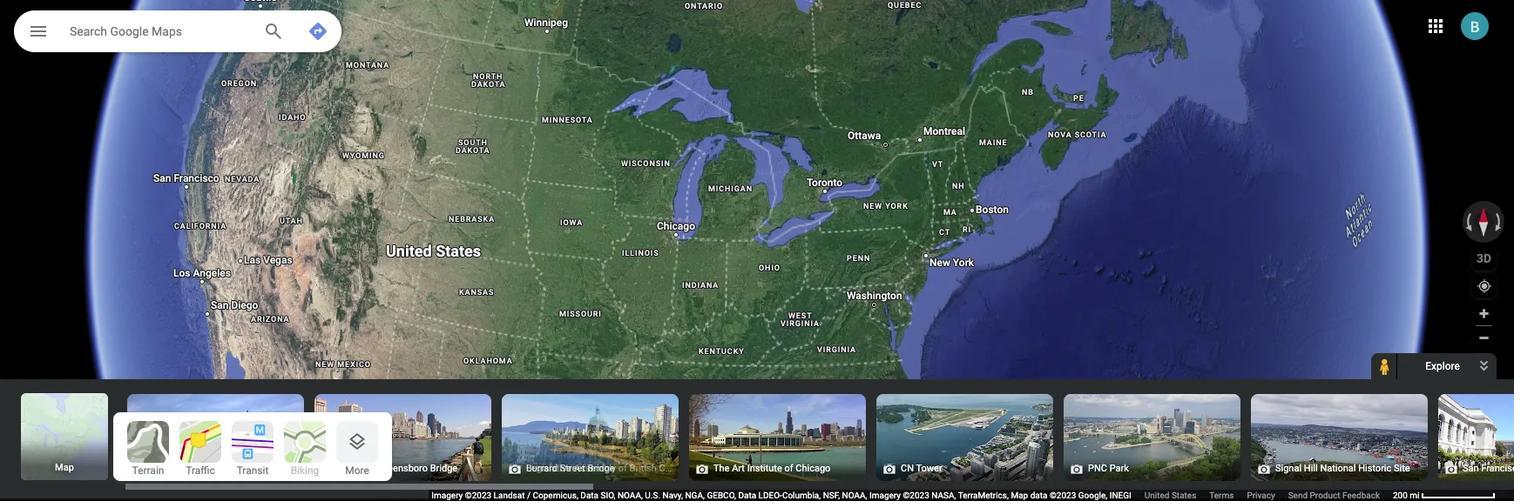 Task type: describe. For each thing, give the bounding box(es) containing it.
200 mi button
[[1393, 491, 1496, 501]]

send product feedback button
[[1288, 491, 1380, 502]]

historic
[[1359, 464, 1392, 475]]

search google maps field containing search google maps
[[14, 10, 342, 52]]

terrametrics,
[[958, 491, 1009, 501]]

of inside the art institute of chicago button
[[785, 464, 793, 475]]

columbia
[[659, 464, 700, 475]]

street
[[560, 464, 585, 475]]

san
[[1463, 464, 1479, 475]]

google maps element
[[0, 0, 1514, 502]]

cn tower
[[901, 464, 943, 475]]

san francisc
[[1463, 464, 1514, 475]]

navy,
[[663, 491, 683, 501]]

chicago
[[796, 464, 831, 475]]

200
[[1393, 491, 1408, 501]]

send product feedback
[[1288, 491, 1380, 501]]

terms
[[1210, 491, 1234, 501]]

send
[[1288, 491, 1308, 501]]

search
[[70, 24, 107, 38]]

zoom out image
[[1478, 332, 1491, 345]]

privacy button
[[1247, 491, 1275, 502]]

biking button
[[284, 422, 326, 478]]

explore this area region
[[0, 219, 1514, 502]]

site
[[1394, 464, 1410, 475]]

bridge inside button
[[430, 464, 458, 475]]

british
[[630, 464, 657, 475]]

more button
[[336, 422, 378, 478]]

art
[[732, 464, 745, 475]]

maps
[[152, 24, 182, 38]]

2 data from the left
[[738, 491, 756, 501]]

legislative assembly of british columbia
[[526, 464, 700, 475]]

parliament hill
[[152, 464, 214, 475]]

legislative
[[526, 464, 572, 475]]

data
[[1031, 491, 1048, 501]]

tower
[[916, 464, 943, 475]]

columbia,
[[782, 491, 821, 501]]

institute
[[747, 464, 782, 475]]

assembly
[[574, 464, 616, 475]]

signal
[[1276, 464, 1302, 475]]

more
[[345, 465, 369, 478]]

pnc park
[[1088, 464, 1129, 475]]

terrain
[[132, 465, 164, 478]]

feedback
[[1343, 491, 1380, 501]]

biking
[[291, 465, 319, 478]]

imagery ©2023 landsat / copernicus, data sio, noaa, u.s. navy, nga, gebco, data ldeo-columbia, nsf, noaa, imagery ©2023 nasa, terrametrics, map data ©2023 google, inegi
[[432, 491, 1132, 501]]

states
[[1172, 491, 1197, 501]]

united states button
[[1145, 491, 1197, 502]]

burrard
[[526, 464, 558, 475]]

cn
[[901, 464, 914, 475]]

product
[[1310, 491, 1341, 501]]

bridge inside "button"
[[588, 464, 615, 475]]

traffic
[[186, 465, 215, 478]]

burrard street bridge
[[526, 464, 615, 475]]

the
[[714, 464, 730, 475]]

ldeo-
[[759, 491, 782, 501]]

1 ©2023 from the left
[[465, 491, 492, 501]]

1 data from the left
[[581, 491, 599, 501]]



Task type: locate. For each thing, give the bounding box(es) containing it.
2 horizontal spatial ©2023
[[1050, 491, 1076, 501]]

show your location image
[[1477, 279, 1493, 295]]

nasa,
[[932, 491, 956, 501]]

show street view coverage image
[[1372, 354, 1398, 380]]

the art institute of chicago
[[714, 464, 831, 475]]

parliament
[[152, 464, 198, 475]]

footer containing imagery ©2023 landsat / copernicus, data sio, noaa, u.s. navy, nga, gebco, data ldeo-columbia, nsf, noaa, imagery ©2023 nasa, terrametrics, map data ©2023 google, inegi
[[432, 491, 1393, 502]]

of left british
[[618, 464, 627, 475]]

parliament hill button
[[0, 219, 433, 502]]

0 horizontal spatial ©2023
[[465, 491, 492, 501]]

0 horizontal spatial map
[[55, 463, 74, 474]]

1 horizontal spatial imagery
[[870, 491, 901, 501]]

1 horizontal spatial noaa,
[[842, 491, 867, 501]]

1 vertical spatial map
[[1011, 491, 1028, 501]]

0 horizontal spatial noaa,
[[618, 491, 643, 501]]

imagery
[[432, 491, 463, 501], [870, 491, 901, 501]]

inegi
[[1110, 491, 1132, 501]]

signal hill national historic site button
[[1121, 219, 1514, 502]]

Search Google Maps field
[[14, 10, 342, 52], [70, 20, 249, 41]]

noaa, right sio,
[[618, 491, 643, 501]]

©2023 down cn tower
[[903, 491, 930, 501]]

national
[[1320, 464, 1356, 475]]

pnc
[[1088, 464, 1107, 475]]

bridge
[[430, 464, 458, 475], [588, 464, 615, 475]]

2 ©2023 from the left
[[903, 491, 930, 501]]

bridge right queensboro
[[430, 464, 458, 475]]

transit
[[237, 465, 269, 478]]

200 mi
[[1393, 491, 1420, 501]]

explore
[[1426, 361, 1460, 373]]

the art institute of chicago button
[[559, 219, 995, 502]]

explore button
[[1399, 354, 1497, 380]]

1 imagery from the left
[[432, 491, 463, 501]]

©2023 right "data"
[[1050, 491, 1076, 501]]

nga,
[[685, 491, 705, 501]]

legislative assembly of british columbia button
[[372, 219, 808, 502]]

gebco,
[[707, 491, 736, 501]]

ed koch queensboro bridge
[[339, 464, 458, 475]]

transit button
[[232, 422, 274, 478]]

search google maps
[[70, 24, 182, 38]]

united
[[1145, 491, 1170, 501]]

2 of from the left
[[785, 464, 793, 475]]

1 noaa, from the left
[[618, 491, 643, 501]]

united states
[[1145, 491, 1197, 501]]

map left terrain
[[55, 463, 74, 474]]

None search field
[[14, 10, 342, 56]]

2 imagery from the left
[[870, 491, 901, 501]]

hill inside button
[[200, 464, 214, 475]]

map left "data"
[[1011, 491, 1028, 501]]

bridge up sio,
[[588, 464, 615, 475]]

copernicus,
[[533, 491, 578, 501]]

0 horizontal spatial of
[[618, 464, 627, 475]]

san francisc button
[[1309, 219, 1514, 502]]

ed
[[339, 464, 350, 475]]

footer inside google maps element
[[432, 491, 1393, 502]]

queensboro
[[376, 464, 428, 475]]

terrain button
[[127, 422, 169, 478]]

hill inside button
[[1304, 464, 1318, 475]]

google,
[[1079, 491, 1108, 501]]

3d button
[[1472, 246, 1497, 271]]

0 vertical spatial map
[[55, 463, 74, 474]]

map
[[55, 463, 74, 474], [1011, 491, 1028, 501]]

1 horizontal spatial map
[[1011, 491, 1028, 501]]

burrard street bridge button
[[372, 219, 808, 502]]

0 horizontal spatial data
[[581, 491, 599, 501]]

©2023 left the landsat
[[465, 491, 492, 501]]

footer
[[432, 491, 1393, 502]]

landsat
[[494, 491, 525, 501]]

nsf,
[[823, 491, 840, 501]]

pnc park button
[[934, 219, 1370, 502]]

of
[[618, 464, 627, 475], [785, 464, 793, 475]]

hill right signal
[[1304, 464, 1318, 475]]

©2023
[[465, 491, 492, 501], [903, 491, 930, 501], [1050, 491, 1076, 501]]

ed koch queensboro bridge button
[[185, 219, 620, 502]]

1 bridge from the left
[[430, 464, 458, 475]]

none search field containing 
[[14, 10, 342, 56]]

google account: brad klo  
(klobrad84@gmail.com) image
[[1461, 12, 1489, 40]]

data
[[581, 491, 599, 501], [738, 491, 756, 501]]

0 horizontal spatial imagery
[[432, 491, 463, 501]]

2 noaa, from the left
[[842, 491, 867, 501]]

zoom in image
[[1478, 308, 1491, 321]]

of right institute
[[785, 464, 793, 475]]

hill for parliament
[[200, 464, 214, 475]]

 button
[[14, 10, 63, 56]]

u.s.
[[645, 491, 661, 501]]

1 horizontal spatial data
[[738, 491, 756, 501]]

imagery down the cn
[[870, 491, 901, 501]]

privacy
[[1247, 491, 1275, 501]]

1 horizontal spatial hill
[[1304, 464, 1318, 475]]

0 horizontal spatial hill
[[200, 464, 214, 475]]

/
[[527, 491, 531, 501]]

2 bridge from the left
[[588, 464, 615, 475]]

mi
[[1410, 491, 1420, 501]]

1 of from the left
[[618, 464, 627, 475]]

2 hill from the left
[[1304, 464, 1318, 475]]

imagery down ed koch queensboro bridge
[[432, 491, 463, 501]]

koch
[[352, 464, 374, 475]]

3 ©2023 from the left
[[1050, 491, 1076, 501]]

1 horizontal spatial of
[[785, 464, 793, 475]]

hill right parliament
[[200, 464, 214, 475]]


[[28, 19, 49, 44]]

data left sio,
[[581, 491, 599, 501]]

hill for signal
[[1304, 464, 1318, 475]]

of inside the legislative assembly of british columbia button
[[618, 464, 627, 475]]

park
[[1110, 464, 1129, 475]]

signal hill national historic site
[[1276, 464, 1410, 475]]

1 horizontal spatial bridge
[[588, 464, 615, 475]]

0 horizontal spatial bridge
[[430, 464, 458, 475]]

google
[[110, 24, 149, 38]]

cn tower button
[[747, 219, 1182, 502]]

1 horizontal spatial ©2023
[[903, 491, 930, 501]]

traffic button
[[180, 422, 221, 478]]

noaa,
[[618, 491, 643, 501], [842, 491, 867, 501]]

1 hill from the left
[[200, 464, 214, 475]]

francisc
[[1482, 464, 1514, 475]]

3d
[[1477, 251, 1492, 265]]

data left ldeo-
[[738, 491, 756, 501]]

hill
[[200, 464, 214, 475], [1304, 464, 1318, 475]]

sio,
[[601, 491, 616, 501]]

terms button
[[1210, 491, 1234, 502]]

none search field inside google maps element
[[14, 10, 342, 56]]

noaa, right nsf,
[[842, 491, 867, 501]]



Task type: vqa. For each thing, say whether or not it's contained in the screenshot.
leftmost St
no



